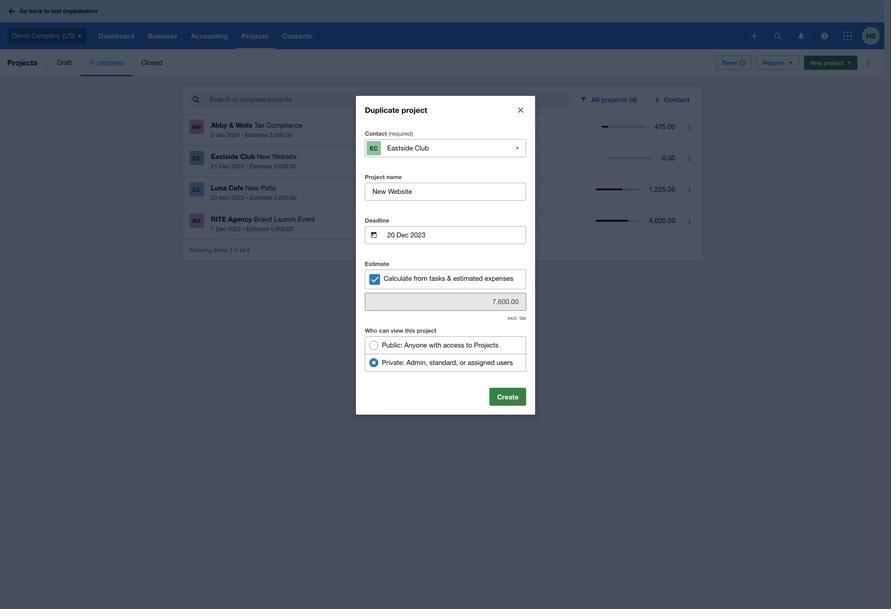 Task type: describe. For each thing, give the bounding box(es) containing it.
showing items 1-4 of 4
[[189, 247, 250, 254]]

project for duplicate project
[[402, 105, 427, 115]]

project for new project
[[824, 59, 844, 66]]

in
[[90, 59, 95, 66]]

organisation
[[63, 7, 98, 14]]

duplicate project dialog
[[356, 96, 535, 415]]

who can view this project
[[365, 327, 437, 334]]

go
[[19, 7, 27, 14]]

(required)
[[389, 130, 413, 137]]

admin,
[[407, 359, 428, 367]]

aw
[[192, 123, 201, 130]]

• inside "rite agency brand launch event 7 dec 2023 • estimate 5,500.00"
[[243, 226, 245, 233]]

luna cafe new patio 23 nov 2023 • estimate 2,000.00
[[211, 184, 297, 201]]

new project button
[[804, 56, 858, 70]]

website
[[272, 153, 296, 161]]

view
[[391, 327, 404, 334]]

projects
[[602, 96, 628, 104]]

eastside club new website 21 dec 2023 • estimate 8,000.00
[[211, 152, 297, 170]]

project
[[365, 173, 385, 180]]

(4)
[[630, 96, 637, 104]]

group inside duplicate project dialog
[[365, 337, 526, 372]]

& inside abby & wells tax compliance 3 jan 2024 • estimate 3,000.00
[[229, 121, 234, 129]]

progress
[[97, 59, 123, 66]]

go back to last organisation link
[[5, 3, 103, 19]]

standard,
[[430, 359, 458, 367]]

1-
[[230, 247, 235, 254]]

public: anyone with access to projects
[[382, 341, 499, 349]]

club
[[240, 152, 255, 161]]

eastside
[[211, 152, 238, 161]]

showing
[[189, 247, 212, 254]]

dec inside eastside club new website 21 dec 2023 • estimate 8,000.00
[[219, 163, 229, 170]]

all projects (4)
[[592, 96, 637, 104]]

assigned
[[468, 359, 495, 367]]

rite agency brand launch event 7 dec 2023 • estimate 5,500.00
[[211, 215, 315, 233]]

wells
[[236, 121, 253, 129]]

Find or create a contact field
[[387, 140, 505, 157]]

back
[[29, 7, 42, 14]]

launch
[[274, 216, 296, 223]]

all
[[592, 96, 600, 104]]

2 vertical spatial project
[[417, 327, 437, 334]]

expenses
[[485, 275, 514, 282]]

estimate inside "rite agency brand launch event 7 dec 2023 • estimate 5,500.00"
[[246, 226, 269, 233]]

go back to last organisation
[[19, 7, 98, 14]]

(us)
[[62, 32, 75, 39]]

users
[[497, 359, 513, 367]]

Project name field
[[365, 183, 526, 200]]

can
[[379, 327, 389, 334]]

ec inside dialog
[[370, 145, 378, 152]]

company
[[31, 32, 61, 39]]

close button
[[512, 101, 530, 119]]

0 horizontal spatial svg image
[[775, 33, 781, 39]]

svg image inside demo company (us) 'popup button'
[[77, 35, 82, 37]]

patio
[[261, 184, 276, 192]]

draft link
[[48, 49, 81, 76]]

demo company (us) button
[[0, 22, 92, 49]]

contact (required)
[[365, 130, 413, 137]]

& inside duplicate project dialog
[[447, 275, 451, 282]]

estimate inside abby & wells tax compliance 3 jan 2024 • estimate 3,000.00
[[245, 132, 268, 139]]

2 4 from the left
[[247, 247, 250, 254]]

475.00
[[655, 123, 676, 130]]

cafe
[[229, 184, 244, 192]]

abby & wells tax compliance 3 jan 2024 • estimate 3,000.00
[[211, 121, 302, 139]]

2023 for cafe
[[231, 195, 244, 201]]

excl. tax
[[508, 315, 526, 321]]

close image
[[518, 107, 524, 113]]

with
[[429, 341, 441, 349]]

timer button
[[716, 56, 752, 70]]

hb banner
[[0, 0, 885, 49]]

21
[[211, 163, 217, 170]]

excl.
[[508, 315, 518, 321]]

to inside duplicate project dialog
[[466, 341, 472, 349]]

estimate inside eastside club new website 21 dec 2023 • estimate 8,000.00
[[250, 163, 272, 170]]

Search in progress projects search field
[[209, 91, 571, 108]]

project name
[[365, 173, 402, 180]]

0.00
[[662, 154, 676, 162]]

8,000.00
[[274, 163, 297, 170]]

agency
[[228, 215, 252, 223]]

2024
[[227, 132, 240, 139]]

e.g. 10,000.00 field
[[365, 293, 526, 311]]

demo company (us)
[[12, 32, 75, 39]]

new for luna cafe
[[245, 184, 259, 192]]



Task type: locate. For each thing, give the bounding box(es) containing it.
2023 for club
[[231, 163, 244, 170]]

contact inside popup button
[[664, 96, 690, 104]]

estimate down brand
[[246, 226, 269, 233]]

luna
[[211, 184, 227, 192]]

2 vertical spatial 2023
[[228, 226, 241, 233]]

contact button
[[648, 91, 697, 109]]

tax
[[254, 122, 265, 129]]

2 vertical spatial new
[[245, 184, 259, 192]]

0 horizontal spatial 4
[[235, 247, 238, 254]]

new right club
[[257, 153, 271, 161]]

timer
[[722, 59, 738, 66]]

duplicate
[[365, 105, 400, 115]]

in progress link
[[81, 49, 132, 76]]

to inside go back to last organisation link
[[44, 7, 50, 14]]

new right cafe
[[245, 184, 259, 192]]

rite
[[211, 215, 226, 223]]

project
[[824, 59, 844, 66], [402, 105, 427, 115], [417, 327, 437, 334]]

1 vertical spatial contact
[[365, 130, 387, 137]]

svg image left hb at the top right
[[843, 31, 852, 40]]

new inside eastside club new website 21 dec 2023 • estimate 8,000.00
[[257, 153, 271, 161]]

Deadline field
[[387, 227, 526, 244]]

2023 inside eastside club new website 21 dec 2023 • estimate 8,000.00
[[231, 163, 244, 170]]

0 vertical spatial 2023
[[231, 163, 244, 170]]

1 horizontal spatial contact
[[664, 96, 690, 104]]

event
[[298, 216, 315, 223]]

contact up 475.00
[[664, 96, 690, 104]]

navigation inside hb banner
[[92, 22, 746, 49]]

ra
[[193, 217, 201, 225]]

7
[[211, 226, 214, 233]]

1 vertical spatial dec
[[216, 226, 226, 233]]

2023 inside luna cafe new patio 23 nov 2023 • estimate 2,000.00
[[231, 195, 244, 201]]

deadline
[[365, 217, 389, 224]]

group containing public: anyone with access to projects
[[365, 337, 526, 372]]

hb
[[866, 32, 876, 40]]

dec
[[219, 163, 229, 170], [216, 226, 226, 233]]

anyone
[[404, 341, 427, 349]]

contact
[[664, 96, 690, 104], [365, 130, 387, 137]]

0 vertical spatial new
[[810, 59, 823, 66]]

contact for contact (required)
[[365, 130, 387, 137]]

access
[[443, 341, 465, 349]]

tax
[[520, 315, 526, 321]]

ec down contact (required)
[[370, 145, 378, 152]]

0 vertical spatial dec
[[219, 163, 229, 170]]

lc
[[193, 186, 201, 193]]

1 vertical spatial projects
[[474, 341, 499, 349]]

2 horizontal spatial svg image
[[843, 31, 852, 40]]

2023 down agency
[[228, 226, 241, 233]]

• inside eastside club new website 21 dec 2023 • estimate 8,000.00
[[246, 163, 248, 170]]

• inside luna cafe new patio 23 nov 2023 • estimate 2,000.00
[[246, 195, 248, 201]]

clear image
[[508, 139, 526, 157]]

0 horizontal spatial projects
[[7, 58, 37, 67]]

0 vertical spatial to
[[44, 7, 50, 14]]

estimate inside duplicate project dialog
[[365, 260, 389, 267]]

5,500.00
[[271, 226, 293, 233]]

• down club
[[246, 163, 248, 170]]

new project
[[810, 59, 844, 66]]

1 4 from the left
[[235, 247, 238, 254]]

new for eastside club
[[257, 153, 271, 161]]

0 horizontal spatial contact
[[365, 130, 387, 137]]

0 vertical spatial projects
[[7, 58, 37, 67]]

0 horizontal spatial &
[[229, 121, 234, 129]]

projects up assigned
[[474, 341, 499, 349]]

draft
[[57, 59, 72, 66]]

2023 inside "rite agency brand launch event 7 dec 2023 • estimate 5,500.00"
[[228, 226, 241, 233]]

reports
[[763, 59, 785, 66]]

closed link
[[132, 49, 171, 76]]

private: admin, standard, or assigned users
[[382, 359, 513, 367]]

create
[[497, 393, 519, 401]]

duplicate project
[[365, 105, 427, 115]]

nov
[[219, 195, 230, 201]]

& right tasks
[[447, 275, 451, 282]]

3
[[211, 132, 214, 139]]

project inside popup button
[[824, 59, 844, 66]]

calculate from tasks & estimated expenses
[[384, 275, 514, 282]]

svg image
[[9, 8, 15, 14], [798, 33, 804, 39], [752, 33, 757, 39], [77, 35, 82, 37]]

0 vertical spatial project
[[824, 59, 844, 66]]

new right reports popup button
[[810, 59, 823, 66]]

jan
[[216, 132, 225, 139]]

contact inside duplicate project dialog
[[365, 130, 387, 137]]

of
[[240, 247, 245, 254]]

0 vertical spatial ec
[[370, 145, 378, 152]]

&
[[229, 121, 234, 129], [447, 275, 451, 282]]

• right 2024
[[242, 132, 244, 139]]

2023 down club
[[231, 163, 244, 170]]

& up 2024
[[229, 121, 234, 129]]

0 vertical spatial contact
[[664, 96, 690, 104]]

1 vertical spatial project
[[402, 105, 427, 115]]

svg image
[[843, 31, 852, 40], [775, 33, 781, 39], [821, 33, 828, 39]]

1 vertical spatial ec
[[193, 155, 201, 162]]

dec right '21'
[[219, 163, 229, 170]]

dec right 7
[[216, 226, 226, 233]]

2023 down cafe
[[231, 195, 244, 201]]

4 right of
[[247, 247, 250, 254]]

4,020.00
[[649, 217, 676, 225]]

brand
[[254, 216, 272, 223]]

in progress
[[90, 59, 123, 66]]

1 horizontal spatial 4
[[247, 247, 250, 254]]

group
[[365, 337, 526, 372]]

estimated
[[453, 275, 483, 282]]

contact down duplicate on the top
[[365, 130, 387, 137]]

1 vertical spatial to
[[466, 341, 472, 349]]

new inside popup button
[[810, 59, 823, 66]]

private:
[[382, 359, 405, 367]]

ec
[[370, 145, 378, 152], [193, 155, 201, 162]]

• down agency
[[243, 226, 245, 233]]

3,000.00
[[270, 132, 292, 139]]

name
[[387, 173, 402, 180]]

ec left eastside on the left top
[[193, 155, 201, 162]]

closed
[[141, 59, 163, 66]]

0 horizontal spatial ec
[[193, 155, 201, 162]]

0 vertical spatial &
[[229, 121, 234, 129]]

svg image inside go back to last organisation link
[[9, 8, 15, 14]]

items
[[214, 247, 228, 254]]

23
[[211, 195, 217, 201]]

0 horizontal spatial to
[[44, 7, 50, 14]]

demo
[[12, 32, 30, 39]]

last
[[51, 7, 61, 14]]

estimate up calculate
[[365, 260, 389, 267]]

hb button
[[862, 22, 885, 49]]

or
[[460, 359, 466, 367]]

•
[[242, 132, 244, 139], [246, 163, 248, 170], [246, 195, 248, 201], [243, 226, 245, 233]]

• up agency
[[246, 195, 248, 201]]

dec inside "rite agency brand launch event 7 dec 2023 • estimate 5,500.00"
[[216, 226, 226, 233]]

abby
[[211, 121, 227, 129]]

estimate down club
[[250, 163, 272, 170]]

estimate down patio
[[250, 195, 272, 201]]

tasks
[[429, 275, 445, 282]]

2,000.00
[[274, 195, 297, 201]]

1 vertical spatial new
[[257, 153, 271, 161]]

4 left of
[[235, 247, 238, 254]]

create button
[[490, 388, 526, 406]]

reports button
[[757, 56, 799, 70]]

svg image up reports popup button
[[775, 33, 781, 39]]

1 horizontal spatial svg image
[[821, 33, 828, 39]]

estimate down 'tax'
[[245, 132, 268, 139]]

1 horizontal spatial to
[[466, 341, 472, 349]]

1 vertical spatial 2023
[[231, 195, 244, 201]]

2023
[[231, 163, 244, 170], [231, 195, 244, 201], [228, 226, 241, 233]]

1 horizontal spatial projects
[[474, 341, 499, 349]]

svg image up new project
[[821, 33, 828, 39]]

from
[[414, 275, 428, 282]]

to left last
[[44, 7, 50, 14]]

• inside abby & wells tax compliance 3 jan 2024 • estimate 3,000.00
[[242, 132, 244, 139]]

contact for contact
[[664, 96, 690, 104]]

navigation
[[92, 22, 746, 49]]

projects inside duplicate project dialog
[[474, 341, 499, 349]]

1 horizontal spatial &
[[447, 275, 451, 282]]

new inside luna cafe new patio 23 nov 2023 • estimate 2,000.00
[[245, 184, 259, 192]]

to right the access
[[466, 341, 472, 349]]

who
[[365, 327, 378, 334]]

calculate
[[384, 275, 412, 282]]

all projects (4) button
[[575, 91, 645, 109]]

projects down demo
[[7, 58, 37, 67]]

1 vertical spatial &
[[447, 275, 451, 282]]

to
[[44, 7, 50, 14], [466, 341, 472, 349]]

public:
[[382, 341, 403, 349]]

1,225.00
[[649, 186, 676, 193]]

1 horizontal spatial ec
[[370, 145, 378, 152]]

estimate inside luna cafe new patio 23 nov 2023 • estimate 2,000.00
[[250, 195, 272, 201]]



Task type: vqa. For each thing, say whether or not it's contained in the screenshot.
YOUR associated with trial,
no



